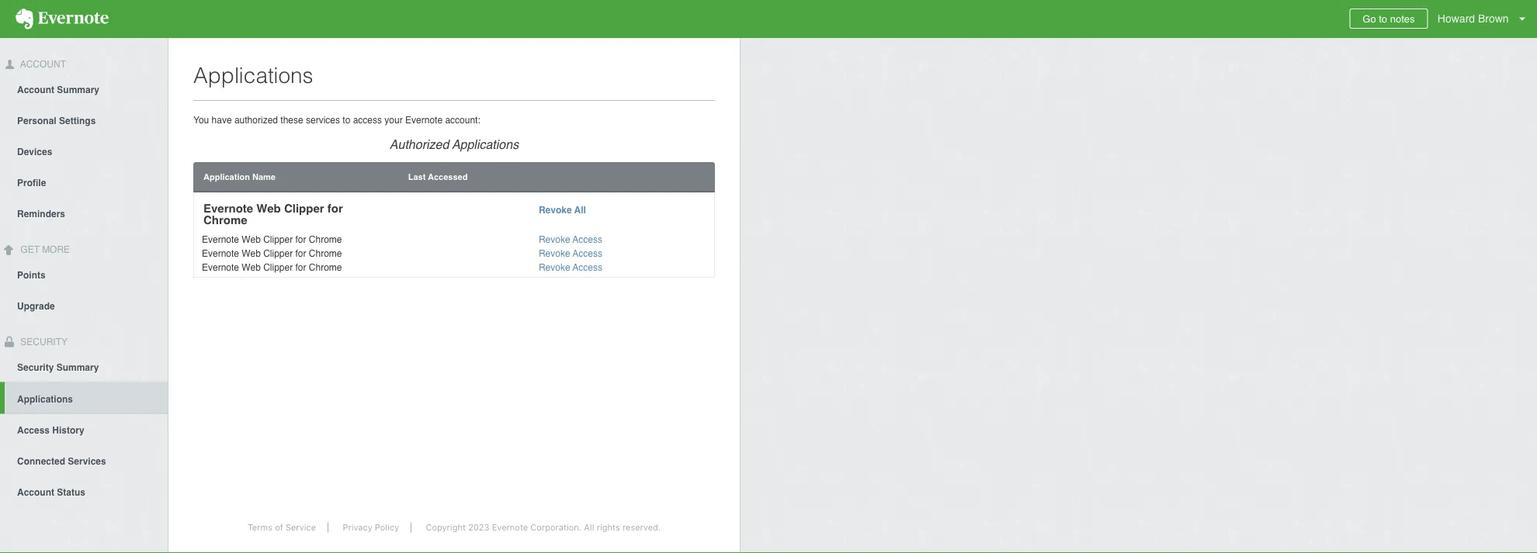 Task type: locate. For each thing, give the bounding box(es) containing it.
access
[[573, 235, 603, 245], [573, 249, 603, 259], [573, 262, 603, 273], [17, 425, 50, 436]]

0 vertical spatial revoke access link
[[539, 235, 603, 245]]

0 vertical spatial all
[[574, 205, 586, 216]]

account status link
[[0, 476, 168, 507]]

2 horizontal spatial applications
[[452, 137, 519, 151]]

access history
[[17, 425, 84, 436]]

for for 1st revoke access link from the top
[[295, 235, 306, 245]]

account up personal
[[17, 84, 54, 95]]

1 vertical spatial revoke access link
[[539, 249, 603, 259]]

revoke
[[539, 205, 572, 216], [539, 235, 570, 245], [539, 249, 570, 259], [539, 262, 570, 273]]

account down connected
[[17, 487, 54, 498]]

brown
[[1479, 12, 1509, 25]]

get more
[[18, 244, 70, 255]]

revoke all link
[[539, 205, 586, 216]]

0 vertical spatial applications
[[193, 63, 313, 88]]

web
[[257, 202, 281, 215], [242, 235, 261, 245], [242, 249, 261, 259], [242, 262, 261, 273]]

authorized
[[234, 115, 278, 125]]

security summary link
[[0, 351, 168, 382]]

upgrade link
[[0, 290, 168, 321]]

applications link
[[5, 382, 168, 414]]

2 vertical spatial revoke access link
[[539, 262, 603, 273]]

summary for security summary
[[56, 362, 99, 373]]

1 horizontal spatial applications
[[193, 63, 313, 88]]

points
[[17, 270, 46, 281]]

2 revoke from the top
[[539, 235, 570, 245]]

1 vertical spatial to
[[343, 115, 351, 125]]

access for 3rd revoke access link from the top
[[573, 262, 603, 273]]

evernote web clipper for chrome
[[203, 202, 343, 227], [202, 235, 342, 245], [202, 249, 342, 259], [202, 262, 342, 273]]

0 horizontal spatial to
[[343, 115, 351, 125]]

evernote
[[405, 115, 443, 125], [203, 202, 253, 215], [202, 235, 239, 245], [202, 249, 239, 259], [202, 262, 239, 273], [492, 523, 528, 533]]

applications up authorized
[[193, 63, 313, 88]]

0 vertical spatial security
[[18, 337, 68, 348]]

applications down account:
[[452, 137, 519, 151]]

3 revoke from the top
[[539, 249, 570, 259]]

applications up access history
[[17, 394, 73, 405]]

all
[[574, 205, 586, 216], [584, 523, 594, 533]]

go to notes
[[1363, 13, 1415, 24]]

security up security summary
[[18, 337, 68, 348]]

terms of service
[[248, 523, 316, 533]]

1 vertical spatial all
[[584, 523, 594, 533]]

connected
[[17, 456, 65, 467]]

2 revoke access from the top
[[539, 249, 603, 259]]

security up applications link
[[17, 362, 54, 373]]

howard brown link
[[1434, 0, 1538, 38]]

you have authorized these services to access your evernote account:
[[193, 115, 481, 125]]

application name
[[203, 172, 276, 182]]

notes
[[1391, 13, 1415, 24]]

revoke access
[[539, 235, 603, 245], [539, 249, 603, 259], [539, 262, 603, 273]]

account
[[18, 59, 66, 70], [17, 84, 54, 95], [17, 487, 54, 498]]

status
[[57, 487, 85, 498]]

security for security summary
[[17, 362, 54, 373]]

4 revoke from the top
[[539, 262, 570, 273]]

connected services link
[[0, 445, 168, 476]]

services
[[68, 456, 106, 467]]

chrome for 1st revoke access link from the top
[[309, 235, 342, 245]]

revoke access for 1st revoke access link from the top
[[539, 235, 603, 245]]

to left the access
[[343, 115, 351, 125]]

copyright 2023 evernote corporation. all rights reserved.
[[426, 523, 661, 533]]

privacy policy link
[[331, 523, 412, 533]]

summary for account summary
[[57, 84, 99, 95]]

name
[[252, 172, 276, 182]]

2 vertical spatial account
[[17, 487, 54, 498]]

connected services
[[17, 456, 106, 467]]

revoke access link
[[539, 235, 603, 245], [539, 249, 603, 259], [539, 262, 603, 273]]

chrome for second revoke access link from the bottom of the page
[[309, 249, 342, 259]]

1 vertical spatial summary
[[56, 362, 99, 373]]

account summary
[[17, 84, 99, 95]]

security
[[18, 337, 68, 348], [17, 362, 54, 373]]

howard brown
[[1438, 12, 1509, 25]]

1 vertical spatial applications
[[452, 137, 519, 151]]

go
[[1363, 13, 1377, 24]]

summary
[[57, 84, 99, 95], [56, 362, 99, 373]]

accessed
[[428, 172, 468, 182]]

evernote link
[[0, 0, 124, 38]]

security summary
[[17, 362, 99, 373]]

1 horizontal spatial to
[[1379, 13, 1388, 24]]

account for account
[[18, 59, 66, 70]]

0 vertical spatial summary
[[57, 84, 99, 95]]

2 vertical spatial revoke access
[[539, 262, 603, 273]]

3 revoke access from the top
[[539, 262, 603, 273]]

profile link
[[0, 167, 168, 198]]

2023
[[468, 523, 490, 533]]

chrome for 3rd revoke access link from the top
[[309, 262, 342, 273]]

history
[[52, 425, 84, 436]]

applications
[[193, 63, 313, 88], [452, 137, 519, 151], [17, 394, 73, 405]]

account up account summary
[[18, 59, 66, 70]]

points link
[[0, 259, 168, 290]]

clipper
[[284, 202, 324, 215], [263, 235, 293, 245], [263, 249, 293, 259], [263, 262, 293, 273]]

0 vertical spatial revoke access
[[539, 235, 603, 245]]

summary up applications link
[[56, 362, 99, 373]]

to right go
[[1379, 13, 1388, 24]]

rights
[[597, 523, 620, 533]]

1 revoke from the top
[[539, 205, 572, 216]]

summary up personal settings "link"
[[57, 84, 99, 95]]

0 vertical spatial to
[[1379, 13, 1388, 24]]

terms of service link
[[236, 523, 329, 533]]

1 revoke access from the top
[[539, 235, 603, 245]]

personal settings link
[[0, 105, 168, 136]]

to
[[1379, 13, 1388, 24], [343, 115, 351, 125]]

privacy policy
[[343, 523, 399, 533]]

upgrade
[[17, 301, 55, 312]]

0 vertical spatial account
[[18, 59, 66, 70]]

terms
[[248, 523, 273, 533]]

for for 3rd revoke access link from the top
[[295, 262, 306, 273]]

0 horizontal spatial applications
[[17, 394, 73, 405]]

access for second revoke access link from the bottom of the page
[[573, 249, 603, 259]]

chrome
[[203, 213, 247, 227], [309, 235, 342, 245], [309, 249, 342, 259], [309, 262, 342, 273]]

1 vertical spatial account
[[17, 84, 54, 95]]

1 vertical spatial revoke access
[[539, 249, 603, 259]]

for
[[328, 202, 343, 215], [295, 235, 306, 245], [295, 249, 306, 259], [295, 262, 306, 273]]

1 vertical spatial security
[[17, 362, 54, 373]]

these
[[281, 115, 303, 125]]

your
[[385, 115, 403, 125]]

application
[[203, 172, 250, 182]]

access
[[353, 115, 382, 125]]

reminders link
[[0, 198, 168, 229]]



Task type: describe. For each thing, give the bounding box(es) containing it.
service
[[286, 523, 316, 533]]

revoke for 3rd revoke access link from the top
[[539, 262, 570, 273]]

reserved.
[[623, 523, 661, 533]]

account summary link
[[0, 74, 168, 105]]

2 vertical spatial applications
[[17, 394, 73, 405]]

revoke access for 3rd revoke access link from the top
[[539, 262, 603, 273]]

clipper for 1st revoke access link from the top
[[263, 235, 293, 245]]

reminders
[[17, 209, 65, 220]]

revoke for revoke all link on the left
[[539, 205, 572, 216]]

security for security
[[18, 337, 68, 348]]

services
[[306, 115, 340, 125]]

account for account status
[[17, 487, 54, 498]]

revoke for second revoke access link from the bottom of the page
[[539, 249, 570, 259]]

last
[[408, 172, 426, 182]]

2 revoke access link from the top
[[539, 249, 603, 259]]

evernote image
[[0, 9, 124, 30]]

privacy
[[343, 523, 372, 533]]

revoke access for second revoke access link from the bottom of the page
[[539, 249, 603, 259]]

account:
[[445, 115, 481, 125]]

more
[[42, 244, 70, 255]]

clipper for second revoke access link from the bottom of the page
[[263, 249, 293, 259]]

access for 1st revoke access link from the top
[[573, 235, 603, 245]]

settings
[[59, 116, 96, 126]]

personal settings
[[17, 116, 96, 126]]

access history link
[[0, 414, 168, 445]]

1 revoke access link from the top
[[539, 235, 603, 245]]

profile
[[17, 178, 46, 189]]

get
[[20, 244, 40, 255]]

3 revoke access link from the top
[[539, 262, 603, 273]]

clipper for 3rd revoke access link from the top
[[263, 262, 293, 273]]

revoke for 1st revoke access link from the top
[[539, 235, 570, 245]]

corporation.
[[531, 523, 582, 533]]

policy
[[375, 523, 399, 533]]

authorized
[[390, 137, 449, 151]]

personal
[[17, 116, 56, 126]]

go to notes link
[[1350, 9, 1429, 29]]

devices link
[[0, 136, 168, 167]]

account status
[[17, 487, 85, 498]]

account for account summary
[[17, 84, 54, 95]]

revoke all
[[539, 205, 586, 216]]

for for second revoke access link from the bottom of the page
[[295, 249, 306, 259]]

last accessed
[[408, 172, 468, 182]]

copyright
[[426, 523, 466, 533]]

devices
[[17, 147, 52, 157]]

authorized applications
[[390, 137, 519, 151]]

you
[[193, 115, 209, 125]]

howard
[[1438, 12, 1476, 25]]

have
[[212, 115, 232, 125]]

of
[[275, 523, 283, 533]]



Task type: vqa. For each thing, say whether or not it's contained in the screenshot.
to
yes



